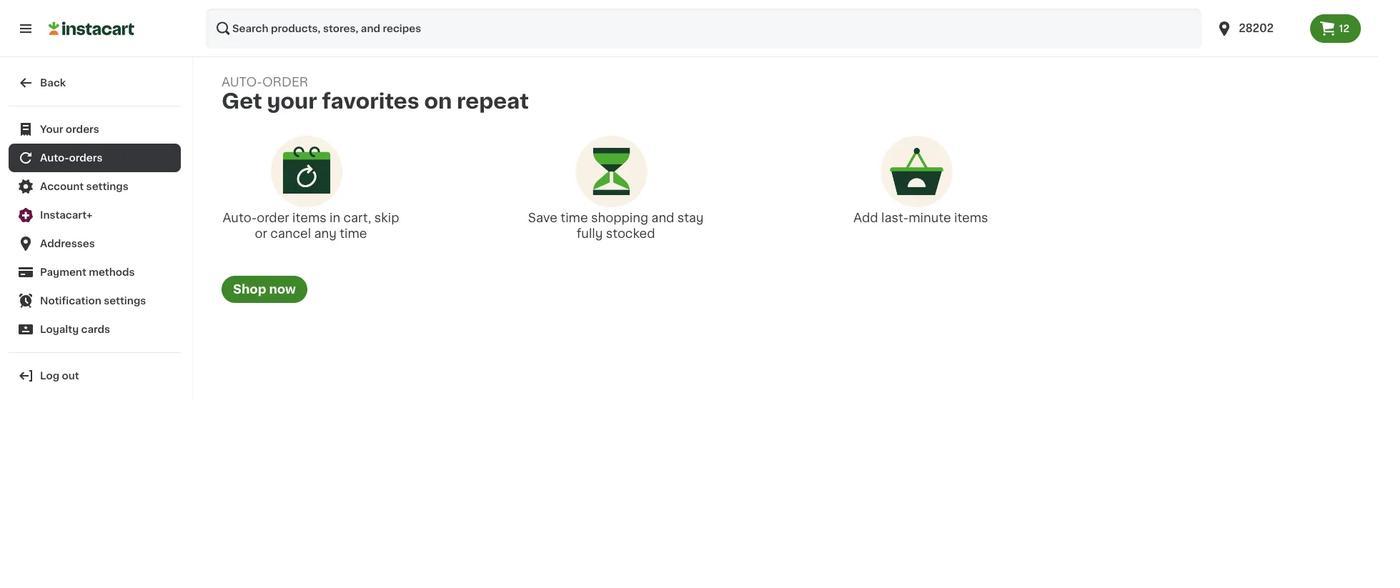 Task type: vqa. For each thing, say whether or not it's contained in the screenshot.
The "Peppermint" in Hershey's Peppermint Bark Bells Christmas Candy
no



Task type: locate. For each thing, give the bounding box(es) containing it.
favorites
[[322, 91, 419, 112]]

or
[[255, 228, 267, 240]]

settings down methods
[[104, 296, 146, 306]]

28202
[[1239, 23, 1274, 34]]

payment methods
[[40, 267, 135, 277]]

items inside auto-order items in cart, skip or cancel any time
[[293, 212, 327, 224]]

1 items from the left
[[293, 212, 327, 224]]

time
[[561, 212, 588, 224], [340, 228, 367, 240]]

your
[[40, 124, 63, 134]]

items up any
[[293, 212, 327, 224]]

0 vertical spatial auto-
[[40, 153, 69, 163]]

save
[[528, 212, 558, 224]]

auto- up or
[[223, 212, 257, 224]]

back link
[[9, 69, 181, 97]]

auto- inside auto-order items in cart, skip or cancel any time
[[223, 212, 257, 224]]

now
[[269, 283, 296, 296]]

12
[[1339, 24, 1350, 34]]

shop now button
[[222, 276, 307, 303]]

shop
[[233, 283, 266, 296]]

0 vertical spatial orders
[[66, 124, 99, 134]]

1 vertical spatial auto-
[[223, 212, 257, 224]]

auto- for order
[[223, 212, 257, 224]]

orders up the account settings
[[69, 153, 103, 163]]

order
[[262, 76, 308, 88]]

fully
[[577, 228, 603, 240]]

1 horizontal spatial auto-
[[223, 212, 257, 224]]

0 vertical spatial time
[[561, 212, 588, 224]]

settings down auto-orders link on the top left of page
[[86, 182, 129, 192]]

1 vertical spatial settings
[[104, 296, 146, 306]]

auto-orders
[[40, 153, 103, 163]]

cart,
[[344, 212, 371, 224]]

methods
[[89, 267, 135, 277]]

items
[[293, 212, 327, 224], [955, 212, 989, 224]]

last-
[[882, 212, 909, 224]]

2 items from the left
[[955, 212, 989, 224]]

0 horizontal spatial time
[[340, 228, 367, 240]]

shopping
[[591, 212, 649, 224]]

28202 button
[[1208, 9, 1311, 49]]

back
[[40, 78, 66, 88]]

skip
[[375, 212, 399, 224]]

repeat
[[457, 91, 529, 112]]

0 horizontal spatial items
[[293, 212, 327, 224]]

shop now
[[233, 283, 296, 296]]

auto- down your at the left of page
[[40, 153, 69, 163]]

1 vertical spatial time
[[340, 228, 367, 240]]

log
[[40, 371, 59, 381]]

settings for account settings
[[86, 182, 129, 192]]

settings inside "link"
[[86, 182, 129, 192]]

your orders
[[40, 124, 99, 134]]

0 horizontal spatial auto-
[[40, 153, 69, 163]]

settings for notification settings
[[104, 296, 146, 306]]

items right minute at the top of the page
[[955, 212, 989, 224]]

1 vertical spatial orders
[[69, 153, 103, 163]]

loyalty cards link
[[9, 315, 181, 344]]

orders
[[66, 124, 99, 134], [69, 153, 103, 163]]

time inside auto-order items in cart, skip or cancel any time
[[340, 228, 367, 240]]

0 vertical spatial settings
[[86, 182, 129, 192]]

stocked
[[606, 228, 655, 240]]

stay
[[678, 212, 704, 224]]

cards
[[81, 325, 110, 335]]

time down cart,
[[340, 228, 367, 240]]

Search field
[[206, 9, 1202, 49]]

log out link
[[9, 362, 181, 390]]

1 horizontal spatial items
[[955, 212, 989, 224]]

time up fully
[[561, 212, 588, 224]]

settings
[[86, 182, 129, 192], [104, 296, 146, 306]]

1 horizontal spatial time
[[561, 212, 588, 224]]

log out
[[40, 371, 79, 381]]

orders up auto-orders
[[66, 124, 99, 134]]

get
[[222, 91, 262, 112]]

auto-
[[40, 153, 69, 163], [223, 212, 257, 224]]

None search field
[[206, 9, 1202, 49]]



Task type: describe. For each thing, give the bounding box(es) containing it.
auto-order logo image
[[271, 136, 343, 207]]

12 button
[[1311, 14, 1361, 43]]

on
[[424, 91, 452, 112]]

payment methods link
[[9, 258, 181, 287]]

instacart logo image
[[49, 20, 134, 37]]

notification settings link
[[9, 287, 181, 315]]

instacart+ link
[[9, 201, 181, 230]]

and
[[652, 212, 675, 224]]

bag logo image
[[881, 136, 953, 207]]

account settings link
[[9, 172, 181, 201]]

loyalty cards
[[40, 325, 110, 335]]

addresses link
[[9, 230, 181, 258]]

auto- for orders
[[40, 153, 69, 163]]

orders for auto-orders
[[69, 153, 103, 163]]

payment
[[40, 267, 86, 277]]

auto-order items in cart, skip or cancel any time
[[223, 212, 399, 240]]

in
[[330, 212, 340, 224]]

any
[[314, 228, 337, 240]]

out
[[62, 371, 79, 381]]

add
[[854, 212, 879, 224]]

minute
[[909, 212, 951, 224]]

orders for your orders
[[66, 124, 99, 134]]

notification settings
[[40, 296, 146, 306]]

auto-orders link
[[9, 144, 181, 172]]

your
[[267, 91, 317, 112]]

your orders link
[[9, 115, 181, 144]]

auto-
[[222, 76, 262, 88]]

add last-minute items
[[854, 212, 989, 224]]

auto-order get your favorites on repeat
[[222, 76, 529, 112]]

loyalty
[[40, 325, 79, 335]]

addresses
[[40, 239, 95, 249]]

order
[[257, 212, 289, 224]]

account
[[40, 182, 84, 192]]

time inside the save time shopping and stay fully stocked
[[561, 212, 588, 224]]

notification
[[40, 296, 101, 306]]

cancel
[[270, 228, 311, 240]]

timer logo image
[[576, 136, 648, 207]]

account settings
[[40, 182, 129, 192]]

save time shopping and stay fully stocked
[[528, 212, 704, 240]]

instacart+
[[40, 210, 92, 220]]

28202 button
[[1216, 9, 1302, 49]]



